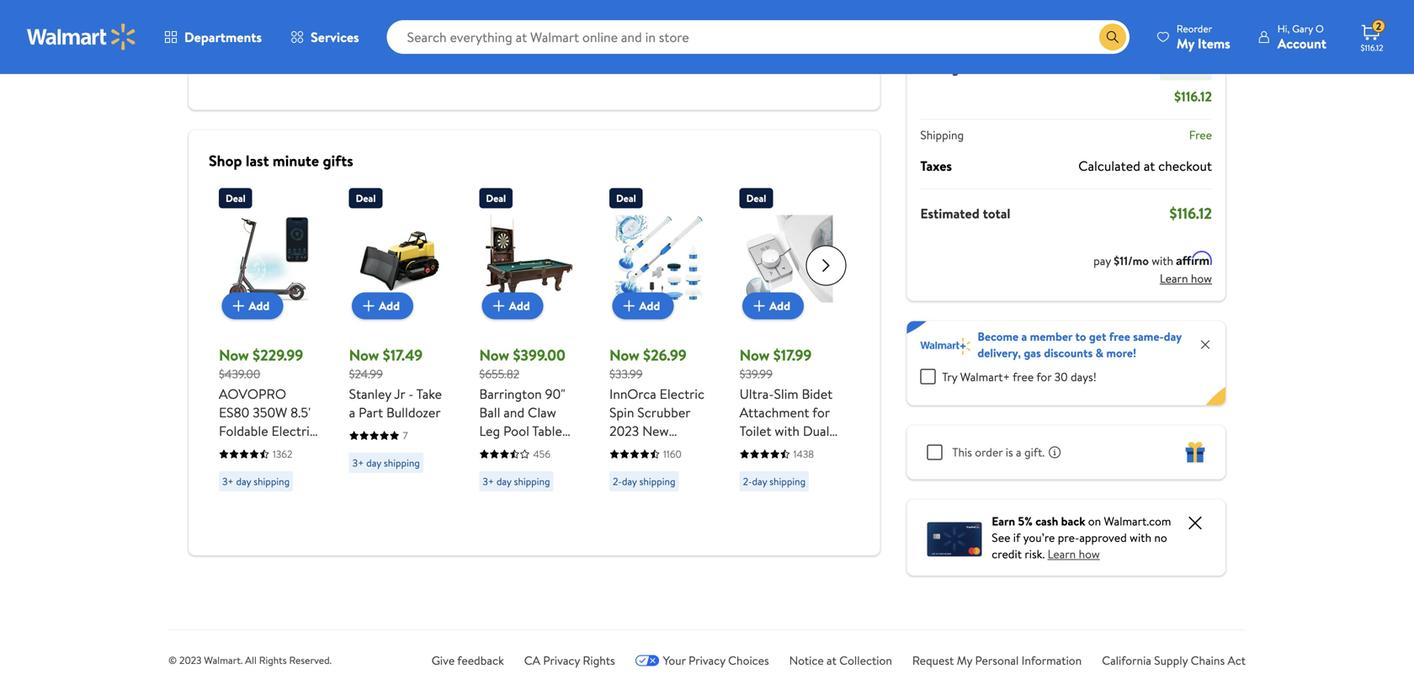 Task type: vqa. For each thing, say whether or not it's contained in the screenshot.


Task type: describe. For each thing, give the bounding box(es) containing it.
ball
[[479, 403, 501, 422]]

21
[[219, 478, 231, 496]]

456
[[533, 447, 551, 462]]

now $26.99 $33.99 innorca electric spin scrubber 2023 new cordless power cleaning brush with 7 replacement brush heads, shower cleaning brush with extension arm for bathtun grout floor tile
[[610, 345, 707, 626]]

floor
[[647, 607, 678, 626]]

total
[[983, 204, 1011, 223]]

search icon image
[[1106, 30, 1120, 44]]

Try Walmart+ free for 30 days! checkbox
[[921, 369, 936, 384]]

add to cart image for $17.49
[[359, 296, 379, 316]]

0 horizontal spatial how
[[1079, 546, 1100, 563]]

2-day shipping inside now $26.99 group
[[613, 475, 676, 489]]

shop
[[209, 150, 242, 171]]

with inside the see if you're pre-approved with no credit risk.
[[1130, 530, 1152, 546]]

days!
[[1071, 369, 1097, 385]]

child,
[[284, 459, 317, 478]]

california supply chains act link
[[1103, 653, 1246, 669]]

feedback
[[458, 653, 504, 669]]

$33.99
[[610, 366, 643, 382]]

delivery
[[392, 23, 428, 37]]

now $229.99 group
[[219, 181, 319, 499]]

3+ for now $399.00
[[483, 475, 494, 489]]

pool
[[504, 422, 530, 440]]

ca
[[524, 653, 541, 669]]

cordless
[[610, 440, 660, 459]]

3+ day shipping for now $17.49
[[353, 456, 420, 470]]

8.5'
[[291, 403, 311, 422]]

shipping inside now $17.49 group
[[384, 456, 420, 470]]

power
[[664, 440, 700, 459]]

now $17.99 $39.99 ultra-slim bidet attachment for toilet with dual nozzle,self cleaning fresh water sprayer bidets toilet seat for feminine and posterior wash
[[740, 345, 833, 570]]

3+ for now $17.49
[[353, 456, 364, 470]]

nozzle,self
[[740, 440, 805, 459]]

gift.
[[1025, 444, 1045, 461]]

add for $17.99
[[770, 298, 791, 314]]

learn how link
[[1048, 546, 1100, 563]]

become
[[978, 328, 1019, 345]]

table
[[532, 422, 562, 440]]

tile
[[681, 607, 701, 626]]

3+ for now $229.99
[[222, 475, 234, 489]]

0 horizontal spatial rights
[[259, 654, 287, 668]]

0 vertical spatial learn how
[[1160, 270, 1213, 287]]

cue
[[508, 440, 531, 459]]

now $399.00 $655.82 barrington 90" ball and claw leg pool table with cue rack and dartboard set
[[479, 345, 566, 496]]

your privacy choices link
[[636, 653, 769, 669]]

feminine
[[740, 533, 793, 552]]

0 vertical spatial -
[[1164, 59, 1169, 77]]

to
[[1076, 328, 1087, 345]]

for right slim
[[813, 403, 830, 422]]

$171.12
[[1177, 30, 1213, 48]]

request my personal information link
[[913, 653, 1082, 669]]

water
[[740, 478, 775, 496]]

member
[[1030, 328, 1073, 345]]

add for $17.49
[[379, 298, 400, 314]]

2 vertical spatial $116.12
[[1170, 203, 1213, 224]]

deal for now $17.49
[[356, 191, 376, 205]]

Search search field
[[387, 20, 1130, 54]]

privacy for your
[[689, 653, 726, 669]]

1438
[[794, 447, 814, 462]]

barrington
[[479, 385, 542, 403]]

and right "ball"
[[504, 403, 525, 422]]

taxes
[[921, 157, 953, 175]]

2
[[1377, 19, 1382, 33]]

1 vertical spatial 2023
[[179, 654, 202, 668]]

&
[[1096, 345, 1104, 361]]

last
[[246, 150, 269, 171]]

earn 5% cash back on walmart.com
[[992, 513, 1172, 530]]

my for personal
[[957, 653, 973, 669]]

add to cart image for $229.99
[[229, 296, 249, 316]]

services
[[311, 28, 359, 46]]

with up bathtun
[[646, 552, 671, 570]]

3+ day shipping for now $229.99
[[222, 475, 290, 489]]

with inside now $399.00 $655.82 barrington 90" ball and claw leg pool table with cue rack and dartboard set
[[479, 440, 504, 459]]

for inside now $229.99 $439.00 aovopro es80 350w 8.5' foldable electric scooter for adults and child, 21 miles range
[[268, 440, 285, 459]]

day inside now $26.99 group
[[622, 475, 637, 489]]

add for $26.99
[[639, 298, 661, 314]]

on
[[1089, 513, 1102, 530]]

now for now $17.49
[[349, 345, 379, 366]]

now $17.49 $24.99 stanley jr - take a part bulldozer
[[349, 345, 442, 422]]

minute
[[273, 150, 319, 171]]

3+ day shipping for now $399.00
[[483, 475, 550, 489]]

1 horizontal spatial toilet
[[779, 496, 811, 515]]

reorder
[[1177, 21, 1213, 36]]

savings
[[921, 59, 965, 77]]

try walmart+ free for 30 days!
[[943, 369, 1097, 385]]

walmart+
[[961, 369, 1011, 385]]

you're
[[1024, 530, 1056, 546]]

attachment
[[740, 403, 810, 422]]

give
[[432, 653, 455, 669]]

add to cart image for $26.99
[[619, 296, 639, 316]]

2- inside now $26.99 group
[[613, 475, 622, 489]]

give feedback
[[432, 653, 504, 669]]

walmart.
[[204, 654, 243, 668]]

electric inside now $26.99 $33.99 innorca electric spin scrubber 2023 new cordless power cleaning brush with 7 replacement brush heads, shower cleaning brush with extension arm for bathtun grout floor tile
[[660, 385, 705, 403]]

if
[[1014, 530, 1021, 546]]

california supply chains act
[[1103, 653, 1246, 669]]

0 horizontal spatial learn how
[[1048, 546, 1100, 563]]

90"
[[545, 385, 566, 403]]

part
[[359, 403, 383, 422]]

foldable
[[219, 422, 268, 440]]

a inside become a member to get free same-day delivery, gas discounts & more!
[[1022, 328, 1028, 345]]

gary
[[1293, 21, 1314, 36]]

at for notice
[[827, 653, 837, 669]]

leg
[[479, 422, 500, 440]]

day inside 'now $229.99' group
[[236, 475, 251, 489]]

©
[[168, 654, 177, 668]]

become a member to get free same-day delivery, gas discounts & more!
[[978, 328, 1182, 361]]

reserved.
[[289, 654, 332, 668]]

new
[[643, 422, 669, 440]]

$11/mo
[[1114, 253, 1149, 269]]

0 vertical spatial toilet
[[740, 422, 772, 440]]

now for now $399.00
[[479, 345, 510, 366]]

add for $229.99
[[249, 298, 270, 314]]

shipping inside now $26.99 group
[[640, 475, 676, 489]]

© 2023 walmart. all rights reserved.
[[168, 654, 332, 668]]

$24.99
[[349, 366, 383, 382]]

credit
[[992, 546, 1022, 563]]

your privacy choices
[[663, 653, 769, 669]]

add to cart image for $399.00
[[489, 296, 509, 316]]

for right seat
[[769, 515, 786, 533]]

pickup
[[353, 23, 382, 37]]

shipping inside 'now $229.99' group
[[254, 475, 290, 489]]

items
[[1198, 34, 1231, 53]]

now for now $229.99
[[219, 345, 249, 366]]

for left 30
[[1037, 369, 1052, 385]]

1 vertical spatial $116.12
[[1175, 87, 1213, 106]]

no
[[1155, 530, 1168, 546]]

day inside become a member to get free same-day delivery, gas discounts & more!
[[1164, 328, 1182, 345]]

day inside 'now $17.99' group
[[752, 475, 767, 489]]

Walmart Site-Wide search field
[[387, 20, 1130, 54]]

gifting image
[[1186, 443, 1206, 463]]

gas
[[1024, 345, 1042, 361]]

this
[[953, 444, 973, 461]]

choices
[[729, 653, 769, 669]]

see
[[992, 530, 1011, 546]]

now for now $17.99
[[740, 345, 770, 366]]



Task type: locate. For each thing, give the bounding box(es) containing it.
0 vertical spatial electric
[[660, 385, 705, 403]]

calculated at checkout
[[1079, 157, 1213, 175]]

banner
[[907, 321, 1226, 406]]

$55.00
[[1169, 59, 1209, 77]]

5 add from the left
[[770, 298, 791, 314]]

1 vertical spatial electric
[[272, 422, 317, 440]]

for inside now $26.99 $33.99 innorca electric spin scrubber 2023 new cordless power cleaning brush with 7 replacement brush heads, shower cleaning brush with extension arm for bathtun grout floor tile
[[610, 589, 627, 607]]

3+ inside 'now $229.99' group
[[222, 475, 234, 489]]

add button for $229.99
[[222, 293, 283, 320]]

at right notice
[[827, 653, 837, 669]]

1 vertical spatial learn
[[1048, 546, 1076, 563]]

learn how down back
[[1048, 546, 1100, 563]]

2023 right ©
[[179, 654, 202, 668]]

dismiss capital one banner image
[[1186, 513, 1206, 534]]

add button up $17.99
[[743, 293, 804, 320]]

brush up bathtun
[[610, 552, 643, 570]]

add up $399.00
[[509, 298, 530, 314]]

4 deal from the left
[[616, 191, 636, 205]]

2 add to cart image from the left
[[359, 296, 379, 316]]

5 deal from the left
[[747, 191, 767, 205]]

0 vertical spatial brush
[[664, 459, 697, 478]]

walmart plus image
[[921, 338, 971, 355]]

toilet right bidets
[[779, 496, 811, 515]]

add to cart image
[[229, 296, 249, 316], [359, 296, 379, 316], [750, 296, 770, 316]]

privacy right your
[[689, 653, 726, 669]]

add to cart image up $655.82
[[489, 296, 509, 316]]

add to cart image up $439.00
[[229, 296, 249, 316]]

2023 inside now $26.99 $33.99 innorca electric spin scrubber 2023 new cordless power cleaning brush with 7 replacement brush heads, shower cleaning brush with extension arm for bathtun grout floor tile
[[610, 422, 639, 440]]

1 vertical spatial a
[[349, 403, 356, 422]]

1 add button from the left
[[222, 293, 283, 320]]

with right $11/mo
[[1152, 253, 1174, 269]]

pay
[[1094, 253, 1112, 269]]

add button up $229.99
[[222, 293, 283, 320]]

a right become at the right
[[1022, 328, 1028, 345]]

add button inside now $17.49 group
[[352, 293, 414, 320]]

now for now $26.99
[[610, 345, 640, 366]]

2-day shipping inside 'now $17.99' group
[[743, 475, 806, 489]]

is
[[1006, 444, 1014, 461]]

1 horizontal spatial -
[[1164, 59, 1169, 77]]

california
[[1103, 653, 1152, 669]]

now inside now $26.99 $33.99 innorca electric spin scrubber 2023 new cordless power cleaning brush with 7 replacement brush heads, shower cleaning brush with extension arm for bathtun grout floor tile
[[610, 345, 640, 366]]

at left checkout
[[1144, 157, 1156, 175]]

arm
[[670, 570, 695, 589]]

0 horizontal spatial my
[[957, 653, 973, 669]]

0 vertical spatial 7
[[403, 429, 408, 443]]

add up $229.99
[[249, 298, 270, 314]]

learn
[[1160, 270, 1189, 287], [1048, 546, 1076, 563]]

stanley
[[349, 385, 392, 403]]

extension
[[610, 570, 667, 589]]

walmart.com
[[1105, 513, 1172, 530]]

deal inside now $17.49 group
[[356, 191, 376, 205]]

5 now from the left
[[740, 345, 770, 366]]

now $17.49 group
[[349, 181, 449, 480]]

7 inside group
[[403, 429, 408, 443]]

my
[[1177, 34, 1195, 53], [957, 653, 973, 669]]

4 add button from the left
[[613, 293, 674, 320]]

add inside 'now $229.99' group
[[249, 298, 270, 314]]

my inside reorder my items
[[1177, 34, 1195, 53]]

now inside now $17.49 $24.99 stanley jr - take a part bulldozer
[[349, 345, 379, 366]]

order
[[975, 444, 1003, 461]]

3+ left the dartboard
[[483, 475, 494, 489]]

brush down new
[[664, 459, 697, 478]]

now $26.99 group
[[610, 181, 710, 626]]

brush left heads,
[[610, 515, 643, 533]]

add inside 'now $17.99' group
[[770, 298, 791, 314]]

now up innorca
[[610, 345, 640, 366]]

0 vertical spatial 2023
[[610, 422, 639, 440]]

shower
[[610, 533, 653, 552]]

cash
[[1036, 513, 1059, 530]]

0 horizontal spatial privacy
[[543, 653, 580, 669]]

3+ day shipping inside 'now $229.99' group
[[222, 475, 290, 489]]

for left bathtun
[[610, 589, 627, 607]]

0 horizontal spatial -
[[409, 385, 414, 403]]

$439.00
[[219, 366, 261, 382]]

1 horizontal spatial add to cart image
[[359, 296, 379, 316]]

next slide for horizontalscrollerrecommendations list image
[[806, 245, 847, 286]]

privacy for ca
[[543, 653, 580, 669]]

cleaning up "arm"
[[656, 533, 707, 552]]

0 vertical spatial $116.12
[[1361, 42, 1384, 53]]

0 horizontal spatial learn
[[1048, 546, 1076, 563]]

3+ inside now $399.00 group
[[483, 475, 494, 489]]

cleaning up replacement
[[610, 459, 661, 478]]

1 vertical spatial at
[[827, 653, 837, 669]]

and inside now $17.99 $39.99 ultra-slim bidet attachment for toilet with dual nozzle,self cleaning fresh water sprayer bidets toilet seat for feminine and posterior wash
[[796, 533, 817, 552]]

7
[[403, 429, 408, 443], [638, 478, 645, 496]]

2- inside 'now $17.99' group
[[743, 475, 752, 489]]

a right is
[[1017, 444, 1022, 461]]

3+ right the delivery
[[483, 23, 494, 37]]

risk.
[[1025, 546, 1045, 563]]

ca privacy rights link
[[524, 653, 615, 669]]

4 now from the left
[[610, 345, 640, 366]]

hi, gary o account
[[1278, 21, 1327, 53]]

for right scooter
[[268, 440, 285, 459]]

deal for now $26.99
[[616, 191, 636, 205]]

-
[[1164, 59, 1169, 77], [409, 385, 414, 403]]

now up aovopro
[[219, 345, 249, 366]]

1 vertical spatial toilet
[[779, 496, 811, 515]]

hi,
[[1278, 21, 1291, 36]]

3 now from the left
[[479, 345, 510, 366]]

5 add button from the left
[[743, 293, 804, 320]]

1 vertical spatial brush
[[610, 515, 643, 533]]

and left "cue" at bottom
[[479, 459, 500, 478]]

0 horizontal spatial add to cart image
[[229, 296, 249, 316]]

cleaning
[[610, 459, 661, 478], [740, 459, 791, 478], [656, 533, 707, 552]]

2 add to cart image from the left
[[619, 296, 639, 316]]

now left $17.49
[[349, 345, 379, 366]]

deal inside now $26.99 group
[[616, 191, 636, 205]]

see if you're pre-approved with no credit risk.
[[992, 530, 1168, 563]]

my right request
[[957, 653, 973, 669]]

4 add from the left
[[639, 298, 661, 314]]

add to cart image inside 'now $17.99' group
[[750, 296, 770, 316]]

shipping
[[921, 127, 964, 143]]

now inside now $229.99 $439.00 aovopro es80 350w 8.5' foldable electric scooter for adults and child, 21 miles range
[[219, 345, 249, 366]]

1 vertical spatial 7
[[638, 478, 645, 496]]

a inside now $17.49 $24.99 stanley jr - take a part bulldozer
[[349, 403, 356, 422]]

affirm image
[[1177, 251, 1213, 265]]

deal
[[226, 191, 246, 205], [356, 191, 376, 205], [486, 191, 506, 205], [616, 191, 636, 205], [747, 191, 767, 205]]

0 horizontal spatial 7
[[403, 429, 408, 443]]

0 vertical spatial a
[[1022, 328, 1028, 345]]

estimated
[[921, 204, 980, 223]]

ultra-
[[740, 385, 774, 403]]

1 horizontal spatial my
[[1177, 34, 1195, 53]]

0 horizontal spatial 2023
[[179, 654, 202, 668]]

1 privacy from the left
[[543, 653, 580, 669]]

3 deal from the left
[[486, 191, 506, 205]]

2 deal from the left
[[356, 191, 376, 205]]

2 add from the left
[[379, 298, 400, 314]]

3+ down part
[[353, 456, 364, 470]]

electric up 1362
[[272, 422, 317, 440]]

privacy
[[543, 653, 580, 669], [689, 653, 726, 669]]

a
[[1022, 328, 1028, 345], [349, 403, 356, 422], [1017, 444, 1022, 461]]

add to cart image inside now $399.00 group
[[489, 296, 509, 316]]

learn how
[[1160, 270, 1213, 287], [1048, 546, 1100, 563]]

add up $17.49
[[379, 298, 400, 314]]

add button for $17.99
[[743, 293, 804, 320]]

deal inside 'now $17.99' group
[[747, 191, 767, 205]]

learn right risk.
[[1048, 546, 1076, 563]]

1 horizontal spatial privacy
[[689, 653, 726, 669]]

add button for $17.49
[[352, 293, 414, 320]]

0 horizontal spatial add to cart image
[[489, 296, 509, 316]]

add button inside 'now $17.99' group
[[743, 293, 804, 320]]

0 horizontal spatial electric
[[272, 422, 317, 440]]

electric down the $26.99
[[660, 385, 705, 403]]

learn more about gifting image
[[1049, 446, 1062, 459]]

$17.99
[[774, 345, 812, 366]]

posterior
[[740, 552, 794, 570]]

and right the "feminine"
[[796, 533, 817, 552]]

add button up the $26.99
[[613, 293, 674, 320]]

rights right all
[[259, 654, 287, 668]]

add to cart image inside 'now $229.99' group
[[229, 296, 249, 316]]

add inside now $399.00 group
[[509, 298, 530, 314]]

notice
[[790, 653, 824, 669]]

2023
[[610, 422, 639, 440], [179, 654, 202, 668]]

fresh
[[794, 459, 826, 478]]

1 horizontal spatial at
[[1144, 157, 1156, 175]]

electric
[[660, 385, 705, 403], [272, 422, 317, 440]]

3+ day shipping inside now $399.00 group
[[483, 475, 550, 489]]

take
[[417, 385, 442, 403]]

1 add to cart image from the left
[[489, 296, 509, 316]]

toilet
[[740, 422, 772, 440], [779, 496, 811, 515]]

notice at collection
[[790, 653, 893, 669]]

add to cart image up $24.99
[[359, 296, 379, 316]]

capital one credit card image
[[928, 519, 982, 557]]

privacy right ca on the bottom left of the page
[[543, 653, 580, 669]]

now inside now $17.99 $39.99 ultra-slim bidet attachment for toilet with dual nozzle,self cleaning fresh water sprayer bidets toilet seat for feminine and posterior wash
[[740, 345, 770, 366]]

1 horizontal spatial 7
[[638, 478, 645, 496]]

free down gas
[[1013, 369, 1034, 385]]

bidet
[[802, 385, 833, 403]]

with left "cue" at bottom
[[479, 440, 504, 459]]

0 vertical spatial free
[[1110, 328, 1131, 345]]

add to cart image inside now $26.99 group
[[619, 296, 639, 316]]

$116.12 up affirm image
[[1170, 203, 1213, 224]]

1 vertical spatial free
[[1013, 369, 1034, 385]]

1 horizontal spatial learn
[[1160, 270, 1189, 287]]

3 add button from the left
[[482, 293, 544, 320]]

my for items
[[1177, 34, 1195, 53]]

innorca
[[610, 385, 657, 403]]

deal inside now $399.00 group
[[486, 191, 506, 205]]

estimated total
[[921, 204, 1011, 223]]

add button for $399.00
[[482, 293, 544, 320]]

discounts
[[1044, 345, 1093, 361]]

act
[[1228, 653, 1246, 669]]

1 horizontal spatial rights
[[583, 653, 615, 669]]

my up -$55.00
[[1177, 34, 1195, 53]]

7 down bulldozer
[[403, 429, 408, 443]]

add up the $26.99
[[639, 298, 661, 314]]

2 privacy from the left
[[689, 653, 726, 669]]

toilet down ultra-
[[740, 422, 772, 440]]

cleaning inside now $17.99 $39.99 ultra-slim bidet attachment for toilet with dual nozzle,self cleaning fresh water sprayer bidets toilet seat for feminine and posterior wash
[[740, 459, 791, 478]]

earn
[[992, 513, 1016, 530]]

1 horizontal spatial 2023
[[610, 422, 639, 440]]

a left part
[[349, 403, 356, 422]]

add button up $399.00
[[482, 293, 544, 320]]

shipping inside now $399.00 group
[[514, 475, 550, 489]]

add to cart image
[[489, 296, 509, 316], [619, 296, 639, 316]]

1 horizontal spatial free
[[1110, 328, 1131, 345]]

2 vertical spatial brush
[[610, 552, 643, 570]]

3+ down scooter
[[222, 475, 234, 489]]

rights left privacy choices icon
[[583, 653, 615, 669]]

grout
[[610, 607, 644, 626]]

This order is a gift. checkbox
[[928, 445, 943, 460]]

add to cart image inside now $17.49 group
[[359, 296, 379, 316]]

walmart image
[[27, 24, 136, 51]]

slim
[[774, 385, 799, 403]]

1 now from the left
[[219, 345, 249, 366]]

and inside now $229.99 $439.00 aovopro es80 350w 8.5' foldable electric scooter for adults and child, 21 miles range
[[259, 459, 280, 478]]

free inside become a member to get free same-day delivery, gas discounts & more!
[[1110, 328, 1131, 345]]

add button inside now $26.99 group
[[613, 293, 674, 320]]

3+ day shipping inside now $17.49 group
[[353, 456, 420, 470]]

banner containing become a member to get free same-day delivery, gas discounts & more!
[[907, 321, 1226, 406]]

aovopro
[[219, 385, 286, 403]]

reorder my items
[[1177, 21, 1231, 53]]

2 add button from the left
[[352, 293, 414, 320]]

add button up $17.49
[[352, 293, 414, 320]]

with inside now $17.99 $39.99 ultra-slim bidet attachment for toilet with dual nozzle,self cleaning fresh water sprayer bidets toilet seat for feminine and posterior wash
[[775, 422, 800, 440]]

2-
[[222, 23, 231, 37], [613, 23, 622, 37], [353, 46, 362, 61], [613, 475, 622, 489], [743, 475, 752, 489]]

now left $17.99
[[740, 345, 770, 366]]

now $17.99 group
[[740, 181, 840, 570]]

0 vertical spatial my
[[1177, 34, 1195, 53]]

dual
[[803, 422, 830, 440]]

learn how down affirm image
[[1160, 270, 1213, 287]]

1 deal from the left
[[226, 191, 246, 205]]

pre-
[[1058, 530, 1080, 546]]

1 horizontal spatial add to cart image
[[619, 296, 639, 316]]

1 horizontal spatial learn how
[[1160, 270, 1213, 287]]

2 vertical spatial a
[[1017, 444, 1022, 461]]

with left no
[[1130, 530, 1152, 546]]

1 vertical spatial -
[[409, 385, 414, 403]]

how down the on
[[1079, 546, 1100, 563]]

0 horizontal spatial at
[[827, 653, 837, 669]]

deal for now $399.00
[[486, 191, 506, 205]]

1 vertical spatial learn how
[[1048, 546, 1100, 563]]

shop last minute gifts
[[209, 150, 353, 171]]

how down affirm image
[[1192, 270, 1213, 287]]

0 vertical spatial learn
[[1160, 270, 1189, 287]]

add to cart image for $17.99
[[750, 296, 770, 316]]

deal inside 'now $229.99' group
[[226, 191, 246, 205]]

1 horizontal spatial how
[[1192, 270, 1213, 287]]

2 horizontal spatial add to cart image
[[750, 296, 770, 316]]

with up the 1438
[[775, 422, 800, 440]]

deal for now $229.99
[[226, 191, 246, 205]]

add to cart image up $33.99
[[619, 296, 639, 316]]

7 down "cordless" on the bottom left
[[638, 478, 645, 496]]

electric inside now $229.99 $439.00 aovopro es80 350w 8.5' foldable electric scooter for adults and child, 21 miles range
[[272, 422, 317, 440]]

3 add to cart image from the left
[[750, 296, 770, 316]]

-$55.00
[[1164, 59, 1209, 77]]

1 vertical spatial how
[[1079, 546, 1100, 563]]

0 horizontal spatial free
[[1013, 369, 1034, 385]]

1 add from the left
[[249, 298, 270, 314]]

$116.12
[[1361, 42, 1384, 53], [1175, 87, 1213, 106], [1170, 203, 1213, 224]]

1 horizontal spatial electric
[[660, 385, 705, 403]]

0 vertical spatial how
[[1192, 270, 1213, 287]]

add to cart image up $39.99
[[750, 296, 770, 316]]

deal for now $17.99
[[747, 191, 767, 205]]

now inside now $399.00 $655.82 barrington 90" ball and claw leg pool table with cue rack and dartboard set
[[479, 345, 510, 366]]

at for calculated
[[1144, 157, 1156, 175]]

350w
[[253, 403, 287, 422]]

back
[[1062, 513, 1086, 530]]

add for $399.00
[[509, 298, 530, 314]]

add button inside now $399.00 group
[[482, 293, 544, 320]]

add inside now $26.99 group
[[639, 298, 661, 314]]

cleaning up bidets
[[740, 459, 791, 478]]

close walmart plus section image
[[1199, 338, 1213, 352]]

add button for $26.99
[[613, 293, 674, 320]]

add button inside 'now $229.99' group
[[222, 293, 283, 320]]

$116.12 down 2
[[1361, 42, 1384, 53]]

dartboard
[[504, 459, 564, 478]]

add up $17.99
[[770, 298, 791, 314]]

now $229.99 $439.00 aovopro es80 350w 8.5' foldable electric scooter for adults and child, 21 miles range
[[219, 345, 317, 496]]

1 add to cart image from the left
[[229, 296, 249, 316]]

3+ day shipping
[[483, 23, 550, 37], [353, 456, 420, 470], [222, 475, 290, 489], [483, 475, 550, 489]]

departments button
[[150, 17, 276, 57]]

and left the child,
[[259, 459, 280, 478]]

7 inside now $26.99 $33.99 innorca electric spin scrubber 2023 new cordless power cleaning brush with 7 replacement brush heads, shower cleaning brush with extension arm for bathtun grout floor tile
[[638, 478, 645, 496]]

jr
[[394, 385, 405, 403]]

3+ inside now $17.49 group
[[353, 456, 364, 470]]

$39.99
[[740, 366, 773, 382]]

$116.12 down $55.00
[[1175, 87, 1213, 106]]

2023 left new
[[610, 422, 639, 440]]

day inside now $399.00 group
[[497, 475, 512, 489]]

- inside now $17.49 $24.99 stanley jr - take a part bulldozer
[[409, 385, 414, 403]]

add inside now $17.49 group
[[379, 298, 400, 314]]

privacy choices icon image
[[636, 655, 660, 667]]

2 now from the left
[[349, 345, 379, 366]]

brush
[[664, 459, 697, 478], [610, 515, 643, 533], [610, 552, 643, 570]]

now $399.00 group
[[479, 181, 579, 499]]

$655.82
[[479, 366, 520, 382]]

1160
[[664, 447, 682, 462]]

now up barrington
[[479, 345, 510, 366]]

calculated
[[1079, 157, 1141, 175]]

more!
[[1107, 345, 1137, 361]]

bidets
[[740, 496, 776, 515]]

with down "cordless" on the bottom left
[[610, 478, 635, 496]]

free right get
[[1110, 328, 1131, 345]]

0 vertical spatial at
[[1144, 157, 1156, 175]]

scrubber
[[638, 403, 691, 422]]

$17.49
[[383, 345, 423, 366]]

3 add from the left
[[509, 298, 530, 314]]

shipping inside 'now $17.99' group
[[770, 475, 806, 489]]

bulldozer
[[387, 403, 441, 422]]

1 vertical spatial my
[[957, 653, 973, 669]]

give feedback button
[[432, 652, 504, 670]]

day inside now $17.49 group
[[366, 456, 381, 470]]

learn down affirm image
[[1160, 270, 1189, 287]]

set
[[479, 478, 499, 496]]

0 horizontal spatial toilet
[[740, 422, 772, 440]]



